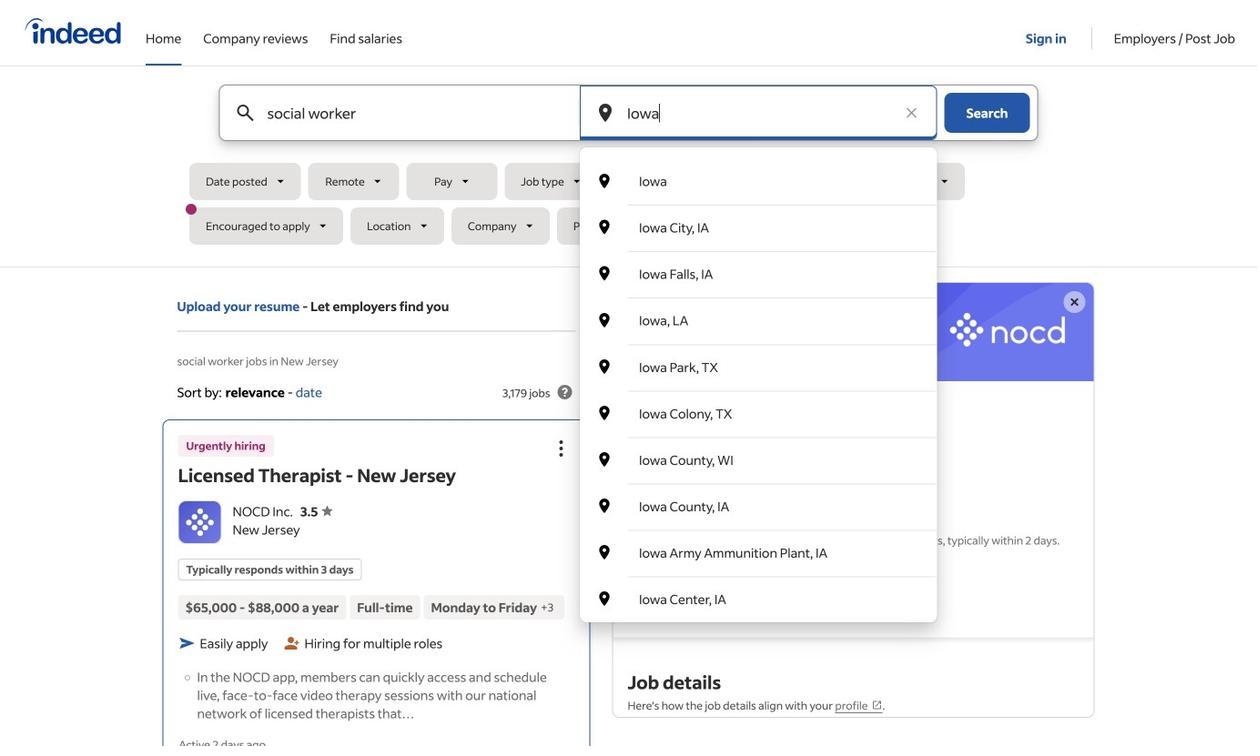 Task type: vqa. For each thing, say whether or not it's contained in the screenshot.
'Edit location' text box
yes



Task type: locate. For each thing, give the bounding box(es) containing it.
None search field
[[186, 85, 1068, 622]]

job preferences (opens in a new window) image
[[872, 700, 883, 711]]

job actions for licensed therapist - new jersey is collapsed image
[[550, 438, 572, 460]]

search suggestions list box
[[580, 158, 937, 622]]

company logo image
[[179, 501, 221, 543]]

nocd inc. logo image
[[613, 283, 1094, 381], [628, 364, 682, 419]]

Edit location text field
[[624, 86, 893, 140]]

search: Job title, keywords, or company text field
[[264, 86, 548, 140]]

3.5 out of five stars rating image
[[300, 503, 333, 520]]



Task type: describe. For each thing, give the bounding box(es) containing it.
close job details image
[[1064, 291, 1086, 313]]

help icon image
[[554, 381, 576, 403]]

clear location input image
[[903, 104, 921, 122]]



